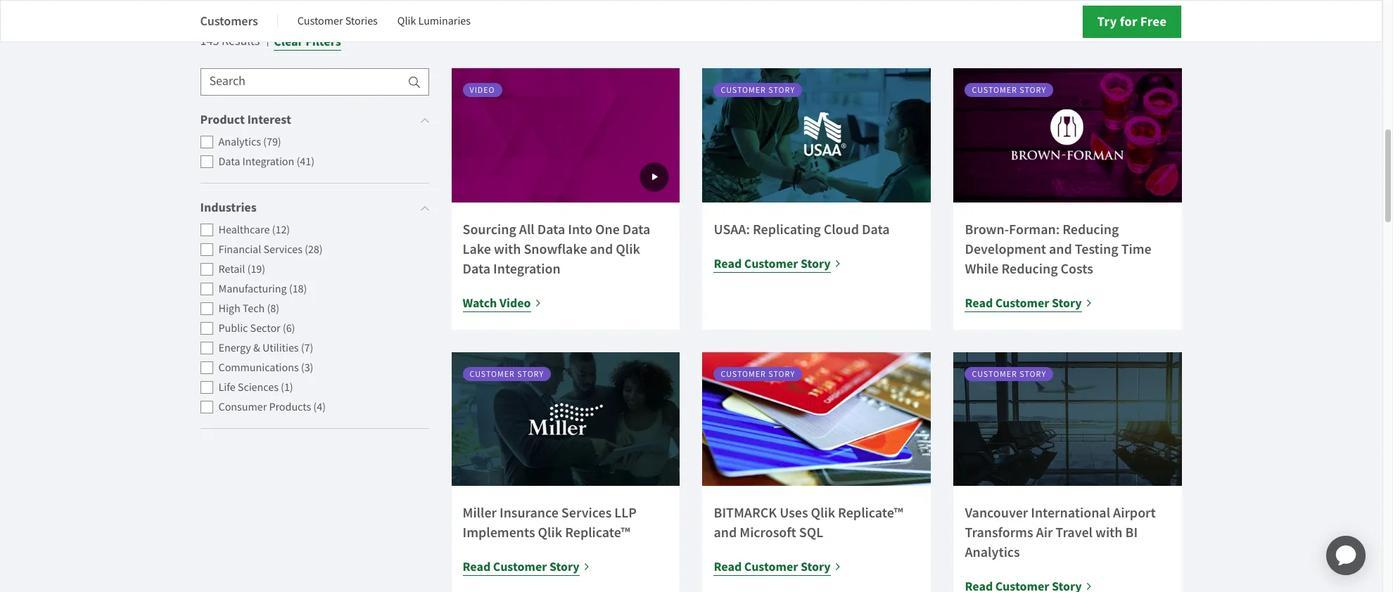 Task type: locate. For each thing, give the bounding box(es) containing it.
0 horizontal spatial replicate™
[[565, 524, 630, 542]]

1 vertical spatial integration
[[493, 260, 561, 278]]

usaa: replicating cloud data
[[714, 220, 890, 238]]

integration
[[242, 155, 294, 169], [493, 260, 561, 278]]

0 horizontal spatial integration
[[242, 155, 294, 169]]

customer inside "menu bar"
[[298, 14, 343, 28]]

read customer story for insurance
[[463, 559, 580, 576]]

reducing up the testing
[[1063, 220, 1119, 238]]

bitmarck uses qlik replicate™ and microsoft sql link
[[714, 504, 903, 542]]

2 horizontal spatial and
[[1049, 240, 1072, 258]]

0 vertical spatial services
[[263, 243, 302, 257]]

customer story link for insurance
[[451, 352, 680, 487]]

(28)
[[305, 243, 323, 257]]

analytics
[[218, 135, 261, 149], [965, 544, 1020, 562]]

data down lake at the top of the page
[[463, 260, 491, 278]]

customer story for bitmarck
[[721, 369, 795, 380]]

product
[[200, 111, 245, 128]]

1 vertical spatial analytics
[[965, 544, 1020, 562]]

and down 'bitmarck'
[[714, 524, 737, 542]]

1 horizontal spatial and
[[714, 524, 737, 542]]

clear
[[274, 33, 303, 50]]

0 vertical spatial video
[[470, 85, 495, 96]]

customer stories
[[298, 14, 378, 28]]

watch video
[[463, 295, 531, 312]]

1 vertical spatial video
[[500, 295, 531, 312]]

0 vertical spatial with
[[494, 240, 521, 258]]

1 horizontal spatial replicate™
[[838, 504, 903, 522]]

1 horizontal spatial with
[[1096, 524, 1123, 542]]

with left bi
[[1096, 524, 1123, 542]]

international
[[1031, 504, 1110, 522]]

qlik down one
[[616, 240, 640, 258]]

costs
[[1061, 260, 1093, 278]]

qlik left luminaries
[[397, 14, 416, 28]]

read for bitmarck uses qlik replicate™ and microsoft sql
[[714, 559, 742, 576]]

qlik inside the miller insurance services llp implements qlik replicate™
[[538, 524, 562, 542]]

analytics inside analytics (79) data integration (41)
[[218, 135, 261, 149]]

read customer story
[[714, 255, 831, 272], [965, 295, 1082, 312], [463, 559, 580, 576], [714, 559, 831, 576]]

read customer story down 'while' at the top right of the page
[[965, 295, 1082, 312]]

read down 'microsoft'
[[714, 559, 742, 576]]

reducing down development
[[1002, 260, 1058, 278]]

read customer story link down implements
[[463, 558, 590, 577]]

application
[[1310, 519, 1383, 593]]

services left llp
[[561, 504, 612, 522]]

read customer story for uses
[[714, 559, 831, 576]]

and up the costs
[[1049, 240, 1072, 258]]

1 vertical spatial replicate™
[[565, 524, 630, 542]]

0 horizontal spatial and
[[590, 240, 613, 258]]

integration down (79)
[[242, 155, 294, 169]]

customer story for usaa:
[[721, 85, 795, 96]]

customer
[[298, 14, 343, 28], [721, 85, 766, 96], [972, 85, 1017, 96], [744, 255, 798, 272], [996, 295, 1049, 312], [470, 369, 515, 380], [721, 369, 766, 380], [972, 369, 1017, 380], [493, 559, 547, 576], [744, 559, 798, 576]]

energy
[[218, 342, 251, 356]]

read customer story for replicating
[[714, 255, 831, 272]]

financial
[[218, 243, 261, 257]]

video
[[470, 85, 495, 96], [500, 295, 531, 312]]

sector
[[250, 322, 280, 336]]

story
[[769, 85, 795, 96], [1020, 85, 1046, 96], [801, 255, 831, 272], [1052, 295, 1082, 312], [517, 369, 544, 380], [769, 369, 795, 380], [1020, 369, 1046, 380], [550, 559, 580, 576], [801, 559, 831, 576]]

customer story for vancouver
[[972, 369, 1046, 380]]

development
[[965, 240, 1046, 258]]

customer story link
[[703, 69, 931, 203], [954, 69, 1183, 203], [451, 352, 680, 487], [703, 352, 931, 487], [954, 352, 1183, 487]]

brown-forman: reducing development and testing time while reducing costs
[[965, 220, 1152, 278]]

and for replicate™
[[714, 524, 737, 542]]

reducing
[[1063, 220, 1119, 238], [1002, 260, 1058, 278]]

read customer story down 'microsoft'
[[714, 559, 831, 576]]

(79)
[[263, 135, 281, 149]]

data down product
[[218, 155, 240, 169]]

clear filters link
[[274, 32, 341, 52]]

stories
[[345, 14, 378, 28]]

1 vertical spatial with
[[1096, 524, 1123, 542]]

replicate™ inside the miller insurance services llp implements qlik replicate™
[[565, 524, 630, 542]]

services down (12)
[[263, 243, 302, 257]]

clear filters
[[274, 33, 341, 50]]

qlik down insurance
[[538, 524, 562, 542]]

analytics down product interest
[[218, 135, 261, 149]]

usaa:
[[714, 220, 750, 238]]

1 vertical spatial reducing
[[1002, 260, 1058, 278]]

into
[[568, 220, 593, 238]]

customers menu bar
[[200, 4, 490, 38]]

brown-
[[965, 220, 1009, 238]]

time
[[1121, 240, 1152, 258]]

qlik inside the bitmarck uses qlik replicate™ and microsoft sql
[[811, 504, 835, 522]]

customer story link for forman:
[[954, 69, 1183, 203]]

services inside healthcare (12) financial services (28) retail (19) manufacturing (18) high tech (8) public sector (6) energy & utilities (7) communications (3) life sciences (1) consumer products (4)
[[263, 243, 302, 257]]

try
[[1097, 13, 1117, 30]]

try for free link
[[1083, 6, 1182, 38]]

insurance
[[500, 504, 559, 522]]

read customer story link down 'microsoft'
[[714, 558, 841, 577]]

read customer story link
[[714, 254, 841, 274], [965, 293, 1093, 313], [463, 558, 590, 577], [714, 558, 841, 577]]

customer stories link
[[298, 4, 378, 38]]

1 horizontal spatial services
[[561, 504, 612, 522]]

read down 'while' at the top right of the page
[[965, 295, 993, 312]]

(6)
[[283, 322, 295, 336]]

read down implements
[[463, 559, 491, 576]]

customer story
[[721, 85, 795, 96], [972, 85, 1046, 96], [470, 369, 544, 380], [721, 369, 795, 380], [972, 369, 1046, 380]]

with inside 'sourcing all data into one data lake with snowflake and qlik data integration'
[[494, 240, 521, 258]]

customer story link for replicating
[[703, 69, 931, 203]]

integration inside 'sourcing all data into one data lake with snowflake and qlik data integration'
[[493, 260, 561, 278]]

qlik inside 'sourcing all data into one data lake with snowflake and qlik data integration'
[[616, 240, 640, 258]]

read customer story for forman:
[[965, 295, 1082, 312]]

cloud
[[824, 220, 859, 238]]

1 horizontal spatial video
[[500, 295, 531, 312]]

and inside the bitmarck uses qlik replicate™ and microsoft sql
[[714, 524, 737, 542]]

and inside 'sourcing all data into one data lake with snowflake and qlik data integration'
[[590, 240, 613, 258]]

(19)
[[247, 263, 265, 277]]

(41)
[[297, 155, 315, 169]]

0 vertical spatial integration
[[242, 155, 294, 169]]

0 horizontal spatial reducing
[[1002, 260, 1058, 278]]

0 horizontal spatial services
[[263, 243, 302, 257]]

0 vertical spatial reducing
[[1063, 220, 1119, 238]]

1 horizontal spatial reducing
[[1063, 220, 1119, 238]]

luminaries
[[418, 14, 471, 28]]

integration down snowflake
[[493, 260, 561, 278]]

and inside brown-forman: reducing development and testing time while reducing costs
[[1049, 240, 1072, 258]]

qlik
[[397, 14, 416, 28], [616, 240, 640, 258], [811, 504, 835, 522], [538, 524, 562, 542]]

0 vertical spatial analytics
[[218, 135, 261, 149]]

transforms
[[965, 524, 1033, 542]]

watch video link
[[463, 293, 541, 313]]

integration inside analytics (79) data integration (41)
[[242, 155, 294, 169]]

(1)
[[281, 381, 293, 395]]

and down one
[[590, 240, 613, 258]]

read customer story link for insurance
[[463, 558, 590, 577]]

results
[[222, 33, 260, 50]]

1 vertical spatial services
[[561, 504, 612, 522]]

read customer story down replicating in the top of the page
[[714, 255, 831, 272]]

read customer story link down 'while' at the top right of the page
[[965, 293, 1093, 313]]

145 results
[[200, 33, 260, 50]]

customer story for miller
[[470, 369, 544, 380]]

0 horizontal spatial analytics
[[218, 135, 261, 149]]

and
[[590, 240, 613, 258], [1049, 240, 1072, 258], [714, 524, 737, 542]]

0 vertical spatial replicate™
[[838, 504, 903, 522]]

with down sourcing on the top left of page
[[494, 240, 521, 258]]

read down usaa:
[[714, 255, 742, 272]]

read customer story link down replicating in the top of the page
[[714, 254, 841, 274]]

data up snowflake
[[537, 220, 565, 238]]

services
[[263, 243, 302, 257], [561, 504, 612, 522]]

miller insurance services llp implements qlik replicate™
[[463, 504, 637, 542]]

with inside vancouver international airport transforms air travel with bi analytics
[[1096, 524, 1123, 542]]

1 horizontal spatial analytics
[[965, 544, 1020, 562]]

0 horizontal spatial video
[[470, 85, 495, 96]]

1 horizontal spatial integration
[[493, 260, 561, 278]]

uses
[[780, 504, 808, 522]]

services inside the miller insurance services llp implements qlik replicate™
[[561, 504, 612, 522]]

qlik up sql
[[811, 504, 835, 522]]

vancouver international airport transforms air travel with bi analytics
[[965, 504, 1156, 562]]

0 horizontal spatial with
[[494, 240, 521, 258]]

consumer
[[218, 401, 267, 415]]

vancouver
[[965, 504, 1028, 522]]

analytics down transforms
[[965, 544, 1020, 562]]

video inside 'link'
[[470, 85, 495, 96]]

read customer story down implements
[[463, 559, 580, 576]]



Task type: describe. For each thing, give the bounding box(es) containing it.
replicate™ inside the bitmarck uses qlik replicate™ and microsoft sql
[[838, 504, 903, 522]]

vancouver international airport transforms air travel with bi analytics link
[[965, 504, 1156, 562]]

healthcare (12) financial services (28) retail (19) manufacturing (18) high tech (8) public sector (6) energy & utilities (7) communications (3) life sciences (1) consumer products (4)
[[218, 223, 326, 415]]

bi
[[1126, 524, 1138, 542]]

retail
[[218, 263, 245, 277]]

(7)
[[301, 342, 313, 356]]

analytics (79) data integration (41)
[[218, 135, 315, 169]]

brown-forman: reducing development and testing time while reducing costs link
[[965, 220, 1152, 278]]

usaa: replicating cloud data link
[[714, 220, 890, 238]]

miller
[[463, 504, 497, 522]]

air
[[1036, 524, 1053, 542]]

qlik luminaries
[[397, 14, 471, 28]]

microsoft
[[740, 524, 796, 542]]

(12)
[[272, 223, 290, 237]]

product interest button
[[200, 110, 429, 130]]

industries button
[[200, 198, 429, 218]]

145
[[200, 33, 219, 50]]

utilities
[[262, 342, 299, 356]]

watch
[[463, 295, 497, 312]]

life
[[218, 381, 235, 395]]

(8)
[[267, 302, 279, 316]]

one
[[595, 220, 620, 238]]

sql
[[799, 524, 823, 542]]

read customer story link for uses
[[714, 558, 841, 577]]

while
[[965, 260, 999, 278]]

sciences
[[238, 381, 279, 395]]

customer story link for uses
[[703, 352, 931, 487]]

manufacturing
[[218, 282, 287, 296]]

high
[[218, 302, 240, 316]]

implements
[[463, 524, 535, 542]]

filters
[[306, 33, 341, 50]]

data right one
[[623, 220, 650, 238]]

read customer story link for forman:
[[965, 293, 1093, 313]]

brown forman image
[[954, 69, 1183, 203]]

replicating
[[753, 220, 821, 238]]

(18)
[[289, 282, 307, 296]]

read for brown-forman: reducing development and testing time while reducing costs
[[965, 295, 993, 312]]

for
[[1120, 13, 1138, 30]]

data inside analytics (79) data integration (41)
[[218, 155, 240, 169]]

customer story link for international
[[954, 352, 1183, 487]]

sourcing all data into one data lake with snowflake and qlik data integration
[[463, 220, 650, 278]]

and for development
[[1049, 240, 1072, 258]]

customer story for brown-
[[972, 85, 1046, 96]]

communications
[[218, 361, 299, 375]]

products
[[269, 401, 311, 415]]

bitmarck
[[714, 504, 777, 522]]

read customer story link for replicating
[[714, 254, 841, 274]]

snowflake
[[524, 240, 587, 258]]

tech
[[243, 302, 265, 316]]

read for usaa: replicating cloud data
[[714, 255, 742, 272]]

free
[[1141, 13, 1167, 30]]

miller insurance services llp implements qlik replicate™ link
[[463, 504, 637, 542]]

read for miller insurance services llp implements qlik replicate™
[[463, 559, 491, 576]]

healthcare
[[218, 223, 270, 237]]

llp
[[615, 504, 637, 522]]

lake
[[463, 240, 491, 258]]

product interest
[[200, 111, 291, 128]]

qlik inside 'link'
[[397, 14, 416, 28]]

data right cloud
[[862, 220, 890, 238]]

public
[[218, 322, 248, 336]]

sourcing all data into one data lake with snowflake and qlik data integration link
[[463, 220, 650, 278]]

interest
[[247, 111, 291, 128]]

miller image
[[451, 352, 680, 487]]

travel
[[1056, 524, 1093, 542]]

analytics inside vancouver international airport transforms air travel with bi analytics
[[965, 544, 1020, 562]]

(4)
[[313, 401, 326, 415]]

customers
[[200, 12, 258, 29]]

forman:
[[1009, 220, 1060, 238]]

airport
[[1113, 504, 1156, 522]]

bitmarck uses qlik replicate™ and microsoft sql
[[714, 504, 903, 542]]

industries
[[200, 199, 257, 216]]

testing
[[1075, 240, 1119, 258]]

(3)
[[301, 361, 313, 375]]

sourcing
[[463, 220, 516, 238]]

video link
[[451, 69, 680, 203]]

&
[[253, 342, 260, 356]]

qlik luminaries link
[[397, 4, 471, 38]]

all
[[519, 220, 535, 238]]

try for free
[[1097, 13, 1167, 30]]



Task type: vqa. For each thing, say whether or not it's contained in the screenshot.
"Implements"
yes



